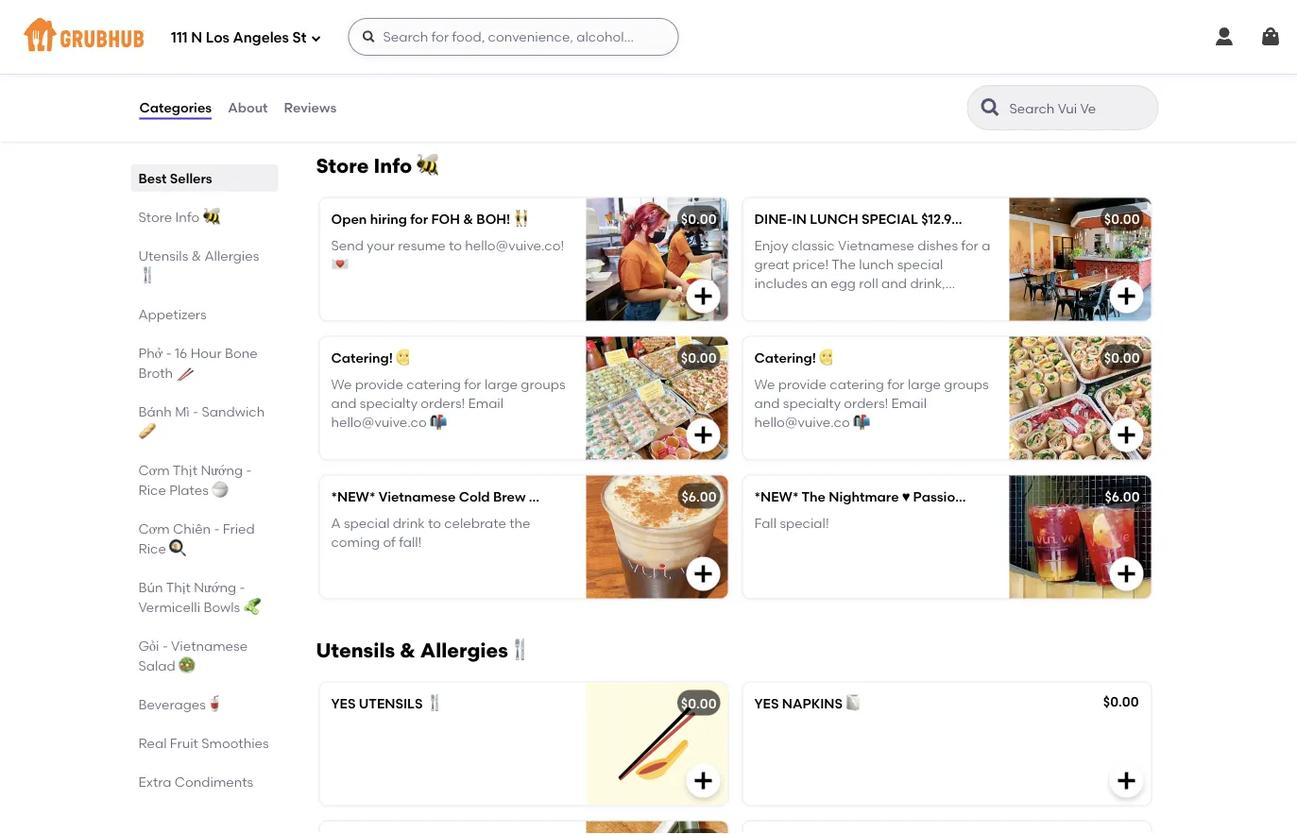 Task type: locate. For each thing, give the bounding box(es) containing it.
2 yes from the left
[[755, 695, 779, 712]]

to inside a special drink to celebrate the coming of fall!
[[428, 515, 441, 531]]

2 we from the left
[[755, 376, 775, 392]]

0 horizontal spatial to
[[428, 515, 441, 531]]

to down foh
[[449, 237, 462, 253]]

utensils & allergies 🍴 tab
[[138, 246, 271, 285]]

🍴 right utensils
[[426, 695, 439, 712]]

large
[[485, 376, 518, 392], [908, 376, 941, 392]]

Search for food, convenience, alcohol... search field
[[348, 18, 679, 56]]

0 horizontal spatial +
[[367, 70, 375, 86]]

& left 'allergies'
[[191, 248, 201, 264]]

hour
[[191, 345, 222, 361]]

cơm for cơm thịt nướng - rice plates 🍚
[[138, 462, 170, 478]]

utensils
[[138, 248, 188, 264], [316, 638, 395, 662]]

1 and from the left
[[331, 395, 357, 412]]

we
[[331, 376, 352, 392], [755, 376, 775, 392]]

1 horizontal spatial groups
[[944, 376, 989, 392]]

0 horizontal spatial specialty
[[360, 395, 418, 412]]

1 vertical spatial 🐝
[[203, 209, 216, 225]]

yes napkins 🧻
[[755, 695, 859, 712]]

-
[[389, 48, 395, 64], [166, 345, 172, 361], [193, 404, 199, 420], [246, 462, 252, 478], [214, 521, 220, 537], [240, 579, 245, 595], [162, 638, 168, 654]]

🥢
[[176, 365, 189, 381]]

store info 🐝 up hiring
[[316, 153, 437, 178]]

nướng up 🍚
[[201, 462, 243, 478]]

nightmare
[[829, 488, 899, 505]]

0 horizontal spatial 📬
[[430, 415, 443, 431]]

1 yes from the left
[[331, 695, 356, 712]]

specialty
[[360, 395, 418, 412], [783, 395, 841, 412]]

utensils inside utensils & allergies 🍴
[[138, 248, 188, 264]]

cơm up 🍳
[[138, 521, 170, 537]]

1 vertical spatial bánh
[[138, 404, 172, 420]]

1 horizontal spatial 🐝
[[417, 153, 437, 178]]

- left the fried
[[214, 521, 220, 537]]

store info 🐝 tab
[[138, 207, 271, 227]]

fruit right passion
[[967, 488, 996, 505]]

allergies🍴
[[420, 638, 528, 662]]

thịt up plates
[[173, 462, 198, 478]]

1 hello@vuive.co from the left
[[331, 415, 427, 431]]

bánh mì - sandwich 🥖
[[138, 404, 265, 439]]

info down sellers
[[175, 209, 200, 225]]

0 horizontal spatial 🍴
[[138, 267, 152, 284]]

yes left "napkins" at the right bottom
[[755, 695, 779, 712]]

1 horizontal spatial bánh
[[334, 48, 368, 64]]

yes left utensils
[[331, 695, 356, 712]]

fruit right 'real'
[[170, 735, 198, 751]]

1 horizontal spatial we
[[755, 376, 775, 392]]

catering! 🌝 image
[[586, 337, 728, 460], [1010, 337, 1152, 460]]

cơm inside cơm thịt nướng - rice plates 🍚
[[138, 462, 170, 478]]

🐝 down best sellers tab
[[203, 209, 216, 225]]

yes utensils 🍴 image
[[586, 683, 728, 806]]

0 horizontal spatial and
[[331, 395, 357, 412]]

utensils up yes utensils 🍴
[[316, 638, 395, 662]]

cơm for cơm chiên - fried rice 🍳
[[138, 521, 170, 537]]

hiring
[[370, 211, 407, 227]]

phở - 16 hour bone broth 🥢
[[138, 345, 258, 381]]

resume
[[398, 237, 446, 253]]

nướng for plates
[[201, 462, 243, 478]]

yes for yes utensils 🍴
[[331, 695, 356, 712]]

1 horizontal spatial utensils
[[316, 638, 395, 662]]

2 cơm from the top
[[138, 521, 170, 537]]

2 + from the left
[[881, 70, 889, 86]]

0 horizontal spatial bánh
[[138, 404, 172, 420]]

16
[[175, 345, 187, 361]]

& up utensils
[[400, 638, 416, 662]]

2 vertical spatial &
[[400, 638, 416, 662]]

1 groups from the left
[[521, 376, 566, 392]]

utensils for utensils & allergies🍴
[[316, 638, 395, 662]]

about
[[228, 100, 268, 116]]

1 horizontal spatial large
[[908, 376, 941, 392]]

nướng up bowls
[[194, 579, 236, 595]]

1 vertical spatial cơm
[[138, 521, 170, 537]]

1 rice from the top
[[138, 482, 166, 498]]

2 and from the left
[[755, 395, 780, 412]]

1 provide from the left
[[355, 376, 404, 392]]

*new* the nightmare ♥ passion fruit hibiscus *:･ﾟ✧* image
[[1010, 476, 1152, 599]]

1 horizontal spatial 📬
[[853, 415, 867, 431]]

store info 🐝 down best sellers
[[138, 209, 216, 225]]

in
[[793, 211, 807, 227]]

💌
[[331, 257, 344, 273]]

sandwich
[[202, 404, 265, 420]]

rice left plates
[[138, 482, 166, 498]]

1 horizontal spatial hello@vuive.co
[[755, 415, 850, 431]]

- left '16'
[[166, 345, 172, 361]]

+
[[367, 70, 375, 86], [881, 70, 889, 86]]

1 horizontal spatial orders!
[[844, 395, 889, 412]]

mì for sandwich
[[175, 404, 190, 420]]

to right drink
[[428, 515, 441, 531]]

rice left 🍳
[[138, 541, 166, 557]]

bánh up $9.95 on the top left
[[334, 48, 368, 64]]

1 horizontal spatial &
[[400, 638, 416, 662]]

1 horizontal spatial catering
[[830, 376, 884, 392]]

thịt inside bún thịt nướng - vermicelli bowls 🥒
[[166, 579, 191, 595]]

♥
[[902, 488, 910, 505]]

store down best
[[138, 209, 172, 225]]

1 horizontal spatial mì
[[371, 48, 386, 64]]

0 horizontal spatial we provide catering for large groups and specialty orders! email hello@vuive.co 📬
[[331, 376, 566, 431]]

and
[[331, 395, 357, 412], [755, 395, 780, 412]]

1 email from the left
[[468, 395, 504, 412]]

dine-in lunch special $12.95 😱‼️
[[755, 211, 984, 227]]

yes
[[331, 695, 356, 712], [755, 695, 779, 712]]

utensils down store info 🐝 tab
[[138, 248, 188, 264]]

0 horizontal spatial $6.00
[[682, 488, 717, 505]]

0 horizontal spatial catering!
[[331, 350, 393, 366]]

- left sandwich
[[193, 404, 199, 420]]

svg image
[[692, 285, 715, 307], [1116, 285, 1138, 307], [1116, 424, 1138, 446], [1116, 563, 1138, 585], [1116, 770, 1138, 792]]

1 horizontal spatial we provide catering for large groups and specialty orders! email hello@vuive.co 📬
[[755, 376, 989, 431]]

hello@vuive.co!
[[465, 237, 564, 253]]

plates
[[169, 482, 209, 498]]

orders!
[[421, 395, 465, 412], [844, 395, 889, 412]]

0 vertical spatial fruit
[[967, 488, 996, 505]]

appetizers
[[138, 306, 207, 322]]

1 catering! 🌝 from the left
[[331, 350, 409, 366]]

info up hiring
[[374, 153, 412, 178]]

1 horizontal spatial store
[[316, 153, 369, 178]]

yes utensils 🍴
[[331, 695, 439, 712]]

1 horizontal spatial for
[[464, 376, 482, 392]]

catering! 🌝
[[331, 350, 409, 366], [755, 350, 833, 366]]

1 horizontal spatial to
[[449, 237, 462, 253]]

0 horizontal spatial email
[[468, 395, 504, 412]]

2 catering! 🌝 from the left
[[755, 350, 833, 366]]

dine-in lunch special $12.95 😱‼️ image
[[1010, 198, 1152, 321]]

1 horizontal spatial fruit
[[967, 488, 996, 505]]

store info 🐝
[[316, 153, 437, 178], [138, 209, 216, 225]]

0 horizontal spatial fruit
[[170, 735, 198, 751]]

fall
[[755, 515, 777, 531]]

bánh inside bánh mì - sandwich 🥖
[[138, 404, 172, 420]]

1 horizontal spatial 🍴
[[426, 695, 439, 712]]

of
[[383, 534, 396, 550]]

0 horizontal spatial mì
[[175, 404, 190, 420]]

0 vertical spatial &
[[463, 211, 473, 227]]

1 horizontal spatial provide
[[779, 376, 827, 392]]

to
[[449, 237, 462, 253], [428, 515, 441, 531]]

angeles
[[233, 29, 289, 46]]

1 horizontal spatial 🌝
[[820, 350, 833, 366]]

1 horizontal spatial catering! 🌝 image
[[1010, 337, 1152, 460]]

mì inside bánh mì - sandwich 🥖
[[175, 404, 190, 420]]

- up the fried
[[246, 462, 252, 478]]

2 catering! from the left
[[755, 350, 816, 366]]

fruit
[[967, 488, 996, 505], [170, 735, 198, 751]]

the
[[802, 488, 826, 505]]

$15.95
[[842, 70, 881, 86]]

1 vertical spatial nướng
[[194, 579, 236, 595]]

phở - 16 hour bone broth 🥢 tab
[[138, 343, 271, 383]]

main navigation navigation
[[0, 0, 1298, 74]]

email
[[468, 395, 504, 412], [892, 395, 927, 412]]

1 vertical spatial 🍴
[[426, 695, 439, 712]]

1 + from the left
[[367, 70, 375, 86]]

bánh up 🥖
[[138, 404, 172, 420]]

2 we provide catering for large groups and specialty orders! email hello@vuive.co 📬 from the left
[[755, 376, 989, 431]]

utensils & allergies🍴
[[316, 638, 528, 662]]

cơm inside the cơm chiên - fried rice 🍳
[[138, 521, 170, 537]]

provide
[[355, 376, 404, 392], [779, 376, 827, 392]]

to for hello@vuive.co!
[[449, 237, 462, 253]]

mì for lemongrass
[[371, 48, 386, 64]]

to inside send your resume to hello@vuive.co! 💌
[[449, 237, 462, 253]]

open hiring for foh & boh! 👯
[[331, 211, 527, 227]]

send
[[331, 237, 364, 253]]

1 catering! 🌝 image from the left
[[586, 337, 728, 460]]

& inside utensils & allergies 🍴
[[191, 248, 201, 264]]

1 vertical spatial info
[[175, 209, 200, 225]]

2 horizontal spatial &
[[463, 211, 473, 227]]

thịt inside cơm thịt nướng - rice plates 🍚
[[173, 462, 198, 478]]

🥒
[[243, 599, 257, 615]]

mì down 🥢
[[175, 404, 190, 420]]

catering
[[407, 376, 461, 392], [830, 376, 884, 392]]

0 horizontal spatial groups
[[521, 376, 566, 392]]

1 🌝 from the left
[[396, 350, 409, 366]]

store
[[316, 153, 369, 178], [138, 209, 172, 225]]

- left lemongrass
[[389, 48, 395, 64]]

2 horizontal spatial for
[[888, 376, 905, 392]]

cơm chiên - fried rice 🍳
[[138, 521, 255, 557]]

0 vertical spatial cơm
[[138, 462, 170, 478]]

0 vertical spatial 🍴
[[138, 267, 152, 284]]

0 horizontal spatial we
[[331, 376, 352, 392]]

0 horizontal spatial &
[[191, 248, 201, 264]]

0 horizontal spatial store info 🐝
[[138, 209, 216, 225]]

thịt for bún
[[166, 579, 191, 595]]

$6.00 right "*:･ﾟ✧*"
[[1105, 488, 1140, 505]]

1 vertical spatial utensils
[[316, 638, 395, 662]]

open hiring for foh & boh! 👯 image
[[586, 198, 728, 321]]

1 horizontal spatial email
[[892, 395, 927, 412]]

0 horizontal spatial yes
[[331, 695, 356, 712]]

mì
[[371, 48, 386, 64], [175, 404, 190, 420]]

rice for cơm thịt nướng - rice plates 🍚
[[138, 482, 166, 498]]

mì left lemongrass
[[371, 48, 386, 64]]

mì inside bánh mì - lemongrass chicken $9.95 +
[[371, 48, 386, 64]]

store up open on the left top of the page
[[316, 153, 369, 178]]

1 vertical spatial store info 🐝
[[138, 209, 216, 225]]

1 horizontal spatial store info 🐝
[[316, 153, 437, 178]]

1 horizontal spatial catering! 🌝
[[755, 350, 833, 366]]

& right foh
[[463, 211, 473, 227]]

0 vertical spatial utensils
[[138, 248, 188, 264]]

- up 🥒
[[240, 579, 245, 595]]

- right 'gỏi'
[[162, 638, 168, 654]]

1 horizontal spatial yes
[[755, 695, 779, 712]]

0 vertical spatial rice
[[138, 482, 166, 498]]

🌝
[[396, 350, 409, 366], [820, 350, 833, 366]]

📬
[[430, 415, 443, 431], [853, 415, 867, 431]]

0 horizontal spatial store
[[138, 209, 172, 225]]

cơm down 🥖
[[138, 462, 170, 478]]

Search Vui Ve search field
[[1008, 99, 1153, 117]]

$12.95
[[922, 211, 960, 227]]

special!
[[780, 515, 829, 531]]

cơm thịt nướng - rice plates 🍚
[[138, 462, 252, 498]]

0 vertical spatial bánh
[[334, 48, 368, 64]]

0 horizontal spatial orders!
[[421, 395, 465, 412]]

1 horizontal spatial +
[[881, 70, 889, 86]]

we provide catering for large groups and specialty orders! email hello@vuive.co 📬
[[331, 376, 566, 431], [755, 376, 989, 431]]

- inside the cơm chiên - fried rice 🍳
[[214, 521, 220, 537]]

a
[[331, 515, 341, 531]]

best sellers
[[138, 170, 212, 186]]

$6.00 left *new*
[[682, 488, 717, 505]]

thịt up vermicelli
[[166, 579, 191, 595]]

nướng inside cơm thịt nướng - rice plates 🍚
[[201, 462, 243, 478]]

info
[[374, 153, 412, 178], [175, 209, 200, 225]]

groups
[[521, 376, 566, 392], [944, 376, 989, 392]]

2 orders! from the left
[[844, 395, 889, 412]]

1 horizontal spatial info
[[374, 153, 412, 178]]

thịt
[[173, 462, 198, 478], [166, 579, 191, 595]]

0 horizontal spatial utensils
[[138, 248, 188, 264]]

bánh
[[334, 48, 368, 64], [138, 404, 172, 420]]

0 horizontal spatial provide
[[355, 376, 404, 392]]

2 rice from the top
[[138, 541, 166, 557]]

svg image for 😱‼️
[[1116, 285, 1138, 307]]

1 vertical spatial mì
[[175, 404, 190, 420]]

0 vertical spatial nướng
[[201, 462, 243, 478]]

0 horizontal spatial 🌝
[[396, 350, 409, 366]]

2 catering from the left
[[830, 376, 884, 392]]

catering! for 2nd 'catering! 🌝' 'image' from the right
[[331, 350, 393, 366]]

1 vertical spatial rice
[[138, 541, 166, 557]]

send your resume to hello@vuive.co! 💌
[[331, 237, 564, 273]]

rice inside the cơm chiên - fried rice 🍳
[[138, 541, 166, 557]]

0 vertical spatial thịt
[[173, 462, 198, 478]]

1 large from the left
[[485, 376, 518, 392]]

svg image
[[1214, 26, 1236, 48], [1260, 26, 1283, 48], [361, 29, 377, 44], [310, 33, 322, 44], [692, 424, 715, 446], [692, 563, 715, 585], [692, 770, 715, 792]]

1 catering! from the left
[[331, 350, 393, 366]]

1 horizontal spatial specialty
[[783, 395, 841, 412]]

special
[[862, 211, 919, 227]]

1 $6.00 from the left
[[682, 488, 717, 505]]

1 vertical spatial store
[[138, 209, 172, 225]]

bánh inside bánh mì - lemongrass chicken $9.95 +
[[334, 48, 368, 64]]

svg image for fruit
[[1116, 563, 1138, 585]]

0 vertical spatial 🐝
[[417, 153, 437, 178]]

🐝 up open hiring for foh & boh! 👯
[[417, 153, 437, 178]]

1 vertical spatial fruit
[[170, 735, 198, 751]]

2 $6.00 from the left
[[1105, 488, 1140, 505]]

0 horizontal spatial catering! 🌝 image
[[586, 337, 728, 460]]

rice inside cơm thịt nướng - rice plates 🍚
[[138, 482, 166, 498]]

best sellers tab
[[138, 168, 271, 188]]

gỏi
[[138, 638, 159, 654]]

0 horizontal spatial catering
[[407, 376, 461, 392]]

bánh for bánh mì - sandwich 🥖
[[138, 404, 172, 420]]

1 cơm from the top
[[138, 462, 170, 478]]

1 vertical spatial &
[[191, 248, 201, 264]]

0 horizontal spatial hello@vuive.co
[[331, 415, 427, 431]]

1 horizontal spatial and
[[755, 395, 780, 412]]

vietnamese
[[171, 638, 248, 654]]

0 horizontal spatial info
[[175, 209, 200, 225]]

&
[[463, 211, 473, 227], [191, 248, 201, 264], [400, 638, 416, 662]]

1 vertical spatial thịt
[[166, 579, 191, 595]]

1 horizontal spatial catering!
[[755, 350, 816, 366]]

store inside tab
[[138, 209, 172, 225]]

beverages🥤
[[138, 697, 219, 713]]

0 vertical spatial mì
[[371, 48, 386, 64]]

nướng inside bún thịt nướng - vermicelli bowls 🥒
[[194, 579, 236, 595]]

1 vertical spatial to
[[428, 515, 441, 531]]

2 email from the left
[[892, 395, 927, 412]]

0 horizontal spatial large
[[485, 376, 518, 392]]

0 horizontal spatial catering! 🌝
[[331, 350, 409, 366]]

0 horizontal spatial 🐝
[[203, 209, 216, 225]]

1 horizontal spatial $6.00
[[1105, 488, 1140, 505]]

0 vertical spatial to
[[449, 237, 462, 253]]

🍴 up appetizers
[[138, 267, 152, 284]]

condiments
[[175, 774, 253, 790]]

extra condiments tab
[[138, 772, 271, 792]]



Task type: describe. For each thing, give the bounding box(es) containing it.
1 we from the left
[[331, 376, 352, 392]]

2 provide from the left
[[779, 376, 827, 392]]

st
[[293, 29, 307, 46]]

& for utensils & allergies🍴
[[400, 638, 416, 662]]

1 catering from the left
[[407, 376, 461, 392]]

categories
[[139, 100, 212, 116]]

phở
[[138, 345, 163, 361]]

real
[[138, 735, 167, 751]]

store info 🐝 inside tab
[[138, 209, 216, 225]]

- inside cơm thịt nướng - rice plates 🍚
[[246, 462, 252, 478]]

utensils
[[359, 695, 423, 712]]

$15.95 +
[[842, 70, 889, 86]]

cơm chiên - fried rice 🍳 tab
[[138, 519, 271, 559]]

& for utensils & allergies 🍴
[[191, 248, 201, 264]]

the
[[510, 515, 531, 531]]

open
[[331, 211, 367, 227]]

*new* vietnamese cold brew + cinnamon salted cold foam 🍂˚ ༘ ೀ⋆｡˚☕️ image
[[586, 476, 728, 599]]

vermicelli
[[138, 599, 200, 615]]

foh
[[431, 211, 460, 227]]

🐝 inside tab
[[203, 209, 216, 225]]

- inside bánh mì - lemongrass chicken $9.95 +
[[389, 48, 395, 64]]

2 large from the left
[[908, 376, 941, 392]]

*new*
[[755, 488, 799, 505]]

a special drink to celebrate the coming of fall!
[[331, 515, 531, 550]]

about button
[[227, 74, 269, 142]]

reviews
[[284, 100, 337, 116]]

👯
[[514, 211, 527, 227]]

hibiscus
[[999, 488, 1054, 505]]

2 hello@vuive.co from the left
[[755, 415, 850, 431]]

*:･ﾟ✧*
[[1057, 488, 1097, 505]]

🧻
[[846, 695, 859, 712]]

smoothies
[[201, 735, 269, 751]]

coming
[[331, 534, 380, 550]]

gỏi - vietnamese salad 🥗 tab
[[138, 636, 271, 676]]

0 vertical spatial store
[[316, 153, 369, 178]]

fall special!
[[755, 515, 829, 531]]

bánh for bánh mì - lemongrass chicken $9.95 +
[[334, 48, 368, 64]]

lemongrass
[[398, 48, 478, 64]]

fall!
[[399, 534, 422, 550]]

best
[[138, 170, 167, 186]]

$6.00 for a special drink to celebrate the coming of fall!
[[682, 488, 717, 505]]

🍳
[[169, 541, 183, 557]]

2 catering! 🌝 image from the left
[[1010, 337, 1152, 460]]

napkins
[[782, 695, 843, 712]]

1 we provide catering for large groups and specialty orders! email hello@vuive.co 📬 from the left
[[331, 376, 566, 431]]

0 vertical spatial store info 🐝
[[316, 153, 437, 178]]

111
[[171, 29, 188, 46]]

- inside bánh mì - sandwich 🥖
[[193, 404, 199, 420]]

bone
[[225, 345, 258, 361]]

2 groups from the left
[[944, 376, 989, 392]]

real fruit smoothies
[[138, 735, 269, 751]]

1 specialty from the left
[[360, 395, 418, 412]]

appetizers tab
[[138, 304, 271, 324]]

$9.95
[[334, 70, 367, 86]]

2 specialty from the left
[[783, 395, 841, 412]]

broth
[[138, 365, 173, 381]]

special
[[344, 515, 390, 531]]

dine-
[[755, 211, 793, 227]]

fruit inside tab
[[170, 735, 198, 751]]

gỏi - vietnamese salad 🥗
[[138, 638, 248, 674]]

111 n los angeles st
[[171, 29, 307, 46]]

0 horizontal spatial for
[[410, 211, 428, 227]]

$6.00 for fall special!
[[1105, 488, 1140, 505]]

bowls
[[204, 599, 240, 615]]

- inside bún thịt nướng - vermicelli bowls 🥒
[[240, 579, 245, 595]]

utensils & allergies 🍴
[[138, 248, 259, 284]]

0 vertical spatial info
[[374, 153, 412, 178]]

- inside phở - 16 hour bone broth 🥢
[[166, 345, 172, 361]]

2 📬 from the left
[[853, 415, 867, 431]]

bún thịt nướng - vermicelli bowls 🥒 tab
[[138, 577, 271, 617]]

bún
[[138, 579, 163, 595]]

stainless steel spoons 🥄 image
[[586, 822, 728, 835]]

1 📬 from the left
[[430, 415, 443, 431]]

2 🌝 from the left
[[820, 350, 833, 366]]

*new* the nightmare ♥ passion fruit hibiscus *:･ﾟ✧*
[[755, 488, 1097, 505]]

🥗
[[179, 658, 192, 674]]

search icon image
[[980, 96, 1002, 119]]

thịt for cơm
[[173, 462, 198, 478]]

🍴 inside utensils & allergies 🍴
[[138, 267, 152, 284]]

bún thịt nướng - vermicelli bowls 🥒
[[138, 579, 257, 615]]

n
[[191, 29, 202, 46]]

- inside 'gỏi - vietnamese salad 🥗'
[[162, 638, 168, 654]]

utensils for utensils & allergies 🍴
[[138, 248, 188, 264]]

chicken
[[481, 48, 534, 64]]

beverages🥤 tab
[[138, 695, 271, 715]]

bánh mì - sandwich 🥖 tab
[[138, 402, 271, 441]]

sellers
[[170, 170, 212, 186]]

salad
[[138, 658, 176, 674]]

passion
[[914, 488, 964, 505]]

los
[[206, 29, 230, 46]]

allergies
[[205, 248, 259, 264]]

boh!
[[477, 211, 510, 227]]

fried
[[223, 521, 255, 537]]

catering! for 2nd 'catering! 🌝' 'image' from left
[[755, 350, 816, 366]]

reviews button
[[283, 74, 338, 142]]

yes for yes napkins 🧻
[[755, 695, 779, 712]]

chiên
[[173, 521, 211, 537]]

bánh mì - lemongrass chicken $9.95 +
[[334, 48, 534, 86]]

drink
[[393, 515, 425, 531]]

info inside tab
[[175, 209, 200, 225]]

rice for cơm chiên - fried rice 🍳
[[138, 541, 166, 557]]

svg image for boh!
[[692, 285, 715, 307]]

+ inside bánh mì - lemongrass chicken $9.95 +
[[367, 70, 375, 86]]

lunch
[[810, 211, 859, 227]]

1 orders! from the left
[[421, 395, 465, 412]]

categories button
[[138, 74, 213, 142]]

email for 2nd 'catering! 🌝' 'image' from the right
[[468, 395, 504, 412]]

extra condiments
[[138, 774, 253, 790]]

🍚
[[212, 482, 225, 498]]

celebrate
[[444, 515, 506, 531]]

cơm thịt nướng - rice plates 🍚 tab
[[138, 460, 271, 500]]

extra
[[138, 774, 172, 790]]

real fruit smoothies tab
[[138, 733, 271, 753]]

your
[[367, 237, 395, 253]]

email for 2nd 'catering! 🌝' 'image' from left
[[892, 395, 927, 412]]

😱‼️
[[963, 211, 984, 227]]

to for celebrate
[[428, 515, 441, 531]]

🥖
[[138, 423, 152, 439]]

nướng for bowls
[[194, 579, 236, 595]]



Task type: vqa. For each thing, say whether or not it's contained in the screenshot.
FRI
no



